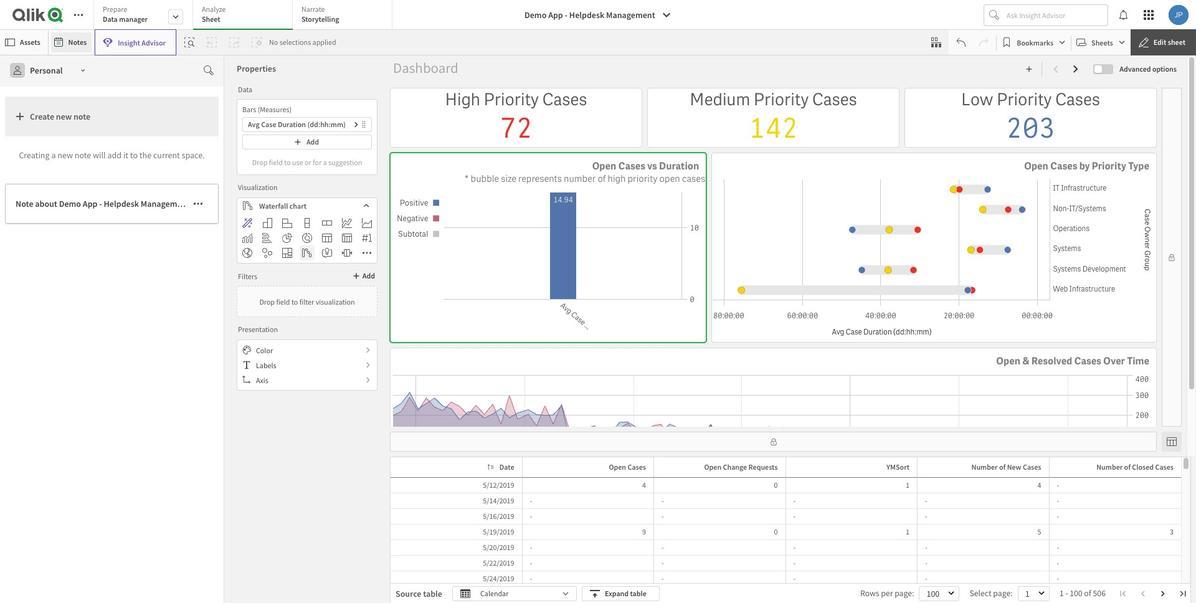 Task type: locate. For each thing, give the bounding box(es) containing it.
map image
[[242, 248, 252, 258]]

0 vertical spatial new
[[56, 111, 72, 122]]

cases inside low priority cases 203
[[1056, 89, 1101, 110]]

1 number from the left
[[972, 463, 998, 472]]

application
[[0, 0, 1197, 603]]

2023)
[[248, 198, 269, 209]]

expand table button
[[582, 587, 660, 602]]

horizontal stacked bar chart image
[[322, 218, 332, 228]]

duration inside "button"
[[278, 120, 306, 129]]

add button
[[242, 135, 372, 150], [350, 269, 378, 284]]

priority right "by"
[[1093, 160, 1127, 173]]

0 vertical spatial helpdesk
[[570, 9, 605, 21]]

cases inside open cases vs duration * bubble size represents number of high priority open cases
[[619, 160, 646, 173]]

1 : from the left
[[913, 588, 915, 599]]

duration right vs at the right of the page
[[660, 160, 700, 173]]

select page :
[[970, 588, 1013, 599]]

vertical grouped bar chart image
[[262, 218, 272, 228]]

0 horizontal spatial demo
[[59, 198, 81, 209]]

2 0 from the top
[[775, 527, 778, 537]]

- inside note about demo app - helpdesk management (november 16, 2023) button
[[99, 198, 102, 209]]

field for filter
[[276, 297, 290, 306]]

0 horizontal spatial to
[[130, 149, 138, 161]]

0 vertical spatial field
[[269, 157, 283, 167]]

1 horizontal spatial number
[[1097, 463, 1123, 472]]

management
[[607, 9, 656, 21], [141, 198, 190, 209]]

0 horizontal spatial data
[[103, 14, 118, 24]]

1 vertical spatial 1
[[906, 527, 910, 537]]

drop up visualization
[[252, 157, 268, 167]]

add button down "more" icon
[[350, 269, 378, 284]]

0 horizontal spatial app
[[83, 198, 98, 209]]

priority down create new sheet image
[[997, 89, 1053, 110]]

number left closed
[[1097, 463, 1123, 472]]

sheets button
[[1075, 32, 1129, 52]]

time
[[1128, 355, 1150, 368]]

treemap image
[[282, 248, 292, 258]]

0 vertical spatial management
[[607, 9, 656, 21]]

1 vertical spatial 0
[[775, 527, 778, 537]]

priority right medium
[[754, 89, 809, 110]]

open
[[592, 160, 617, 173], [1025, 160, 1049, 173], [997, 355, 1021, 368], [609, 463, 627, 472], [705, 463, 722, 472]]

avg
[[248, 120, 260, 129]]

note left will
[[75, 149, 91, 161]]

1 horizontal spatial add
[[363, 271, 375, 281]]

open cases button
[[593, 460, 651, 475]]

sheet
[[1169, 37, 1186, 47]]

to left use at the left top of page
[[284, 157, 291, 167]]

advanced
[[1120, 64, 1152, 74]]

2 : from the left
[[1011, 588, 1013, 599]]

page right select
[[994, 588, 1011, 599]]

506
[[1094, 588, 1106, 599]]

prepare data manager
[[103, 4, 148, 24]]

table inside button
[[631, 589, 647, 598]]

(measures)
[[258, 105, 292, 114]]

2 4 from the left
[[1038, 481, 1042, 490]]

1 horizontal spatial to
[[284, 157, 291, 167]]

0 vertical spatial add
[[307, 137, 319, 146]]

0 horizontal spatial number
[[972, 463, 998, 472]]

100
[[1070, 588, 1083, 599]]

1 horizontal spatial duration
[[660, 160, 700, 173]]

suggestion
[[328, 157, 362, 167]]

management inside note about demo app - helpdesk management (november 16, 2023) button
[[141, 198, 190, 209]]

create new sheet image
[[1026, 65, 1034, 73]]

table image
[[322, 233, 332, 243]]

case
[[261, 120, 276, 129]]

selections
[[280, 37, 311, 47]]

of left new
[[1000, 463, 1006, 472]]

dashboard button
[[390, 58, 462, 78]]

1 horizontal spatial :
[[1011, 588, 1013, 599]]

0 vertical spatial 0
[[775, 481, 778, 490]]

autochart image
[[242, 218, 252, 228]]

smart search image
[[185, 37, 195, 47]]

per
[[882, 588, 894, 599]]

number left new
[[972, 463, 998, 472]]

tab list containing prepare
[[94, 0, 397, 31]]

(dd:hh:mm)
[[308, 120, 346, 129]]

duration down (measures)
[[278, 120, 306, 129]]

rows
[[861, 588, 880, 599]]

by
[[1080, 160, 1091, 173]]

narrate
[[302, 4, 325, 14]]

0 horizontal spatial helpdesk
[[104, 198, 139, 209]]

3
[[1171, 527, 1174, 537]]

1 vertical spatial management
[[141, 198, 190, 209]]

1 horizontal spatial table
[[631, 589, 647, 598]]

application containing 72
[[0, 0, 1197, 603]]

rows per page :
[[861, 588, 915, 599]]

1 vertical spatial field
[[276, 297, 290, 306]]

open for duration
[[592, 160, 617, 173]]

add button down avg case duration (dd:hh:mm) "button"
[[242, 135, 372, 150]]

narrate storytelling
[[302, 4, 339, 24]]

add down avg case duration (dd:hh:mm) "button"
[[307, 137, 319, 146]]

priority inside medium priority cases 142
[[754, 89, 809, 110]]

1 vertical spatial duration
[[660, 160, 700, 173]]

axis
[[256, 376, 269, 385]]

priority inside low priority cases 203
[[997, 89, 1053, 110]]

sheets
[[1092, 38, 1114, 47]]

1 vertical spatial add
[[363, 271, 375, 281]]

pie chart image
[[282, 233, 292, 243]]

data down prepare
[[103, 14, 118, 24]]

helpdesk
[[570, 9, 605, 21], [104, 198, 139, 209]]

1 horizontal spatial demo
[[525, 9, 547, 21]]

1 vertical spatial helpdesk
[[104, 198, 139, 209]]

assets button
[[2, 32, 45, 52]]

create new note button
[[5, 97, 219, 137]]

go to the first page image
[[1120, 590, 1128, 598]]

bars (measures)
[[242, 105, 292, 114]]

0 vertical spatial app
[[549, 9, 563, 21]]

bookmarks
[[1017, 38, 1054, 47]]

app inside "button"
[[549, 9, 563, 21]]

of left high
[[598, 173, 606, 185]]

kpi image
[[362, 233, 372, 243]]

add
[[108, 149, 122, 161]]

type
[[1129, 160, 1150, 173]]

5/20/2019
[[483, 543, 515, 552]]

calendar button
[[453, 587, 577, 602]]

0 vertical spatial duration
[[278, 120, 306, 129]]

5/24/2019
[[483, 574, 515, 583]]

waterfall chart
[[259, 201, 307, 210]]

1 for 4
[[906, 481, 910, 490]]

about
[[35, 198, 57, 209]]

click to unlock sheet layout image
[[1169, 254, 1176, 261], [770, 438, 778, 446]]

priority inside high priority cases 72
[[484, 89, 539, 110]]

1 vertical spatial add button
[[350, 269, 378, 284]]

1 vertical spatial data
[[238, 84, 253, 94]]

medium
[[690, 89, 751, 110]]

new right create
[[56, 111, 72, 122]]

0 horizontal spatial :
[[913, 588, 915, 599]]

priority for 142
[[754, 89, 809, 110]]

demo
[[525, 9, 547, 21], [59, 198, 81, 209]]

1 horizontal spatial click to unlock sheet layout image
[[1169, 254, 1176, 261]]

1
[[906, 481, 910, 490], [906, 527, 910, 537], [1060, 588, 1064, 599]]

a right for
[[323, 157, 327, 167]]

drop up presentation
[[260, 297, 275, 306]]

field left use at the left top of page
[[269, 157, 283, 167]]

1 horizontal spatial 4
[[1038, 481, 1042, 490]]

table right expand
[[631, 589, 647, 598]]

visualization
[[316, 297, 355, 306]]

or
[[305, 157, 311, 167]]

selections tool image
[[932, 37, 942, 47]]

field for use
[[269, 157, 283, 167]]

go to the next page image
[[1160, 590, 1168, 598]]

edit sheet
[[1154, 37, 1186, 47]]

0 vertical spatial 1
[[906, 481, 910, 490]]

showing 101 rows and 6 columns. use arrow keys to navigate in table cells and tab to move to pagination controls. for the full range of keyboard navigation, see the documentation. element
[[391, 458, 1182, 603]]

0 horizontal spatial duration
[[278, 120, 306, 129]]

1 horizontal spatial a
[[323, 157, 327, 167]]

0 for 9
[[775, 527, 778, 537]]

data up bars on the top
[[238, 84, 253, 94]]

0 for 4
[[775, 481, 778, 490]]

0 horizontal spatial management
[[141, 198, 190, 209]]

space.
[[182, 149, 205, 161]]

1 horizontal spatial management
[[607, 9, 656, 21]]

4 down number of new cases
[[1038, 481, 1042, 490]]

2 horizontal spatial to
[[292, 297, 298, 306]]

management inside demo app - helpdesk management "button"
[[607, 9, 656, 21]]

ymsort
[[887, 463, 910, 472]]

cases inside high priority cases 72
[[543, 89, 588, 110]]

low
[[962, 89, 994, 110]]

-
[[565, 9, 568, 21], [99, 198, 102, 209], [1058, 481, 1060, 490], [530, 496, 532, 506], [662, 496, 664, 506], [794, 496, 796, 506], [926, 496, 928, 506], [1058, 496, 1060, 506], [530, 512, 532, 521], [662, 512, 664, 521], [794, 512, 796, 521], [926, 512, 928, 521], [1058, 512, 1060, 521], [530, 543, 532, 552], [662, 543, 664, 552], [794, 543, 796, 552], [926, 543, 928, 552], [1058, 543, 1060, 552], [530, 559, 532, 568], [662, 559, 664, 568], [794, 559, 796, 568], [926, 559, 928, 568], [1058, 559, 1060, 568], [530, 574, 532, 583], [662, 574, 664, 583], [794, 574, 796, 583], [926, 574, 928, 583], [1058, 574, 1060, 583], [1066, 588, 1069, 599]]

open for cases
[[997, 355, 1021, 368]]

cases
[[682, 173, 706, 185]]

(november
[[192, 198, 233, 209]]

creating a new note will add it to the current space.
[[19, 149, 205, 161]]

change
[[723, 463, 748, 472]]

0 vertical spatial click to unlock sheet layout image
[[1169, 254, 1176, 261]]

: right select
[[1011, 588, 1013, 599]]

open inside open cases vs duration * bubble size represents number of high priority open cases
[[592, 160, 617, 173]]

prepare
[[103, 4, 127, 14]]

cases inside medium priority cases 142
[[813, 89, 858, 110]]

of left closed
[[1125, 463, 1131, 472]]

tab list
[[94, 0, 397, 31]]

1 horizontal spatial helpdesk
[[570, 9, 605, 21]]

72
[[500, 110, 533, 147]]

1 0 from the top
[[775, 481, 778, 490]]

date button
[[484, 460, 520, 475]]

chart
[[290, 201, 307, 210]]

0 horizontal spatial page
[[895, 588, 913, 599]]

source table
[[396, 588, 443, 600]]

drop for drop field to filter visualization
[[260, 297, 275, 306]]

5/16/2019
[[483, 512, 515, 521]]

priority for 203
[[997, 89, 1053, 110]]

ymsort button
[[871, 460, 915, 475]]

new right the creating
[[57, 149, 73, 161]]

0 vertical spatial demo
[[525, 9, 547, 21]]

number for number of new cases
[[972, 463, 998, 472]]

1 horizontal spatial app
[[549, 9, 563, 21]]

open cases
[[609, 463, 646, 472]]

&
[[1023, 355, 1030, 368]]

a right the creating
[[51, 149, 56, 161]]

table right the source
[[423, 588, 443, 600]]

insight advisor button
[[95, 29, 176, 55]]

note right create
[[74, 111, 90, 122]]

0 horizontal spatial add
[[307, 137, 319, 146]]

to for drop field to filter visualization
[[292, 297, 298, 306]]

field left filter
[[276, 297, 290, 306]]

16,
[[235, 198, 247, 209]]

0 horizontal spatial 4
[[643, 481, 646, 490]]

dashboard
[[393, 59, 459, 77]]

0 vertical spatial data
[[103, 14, 118, 24]]

add down "more" icon
[[363, 271, 375, 281]]

4 down open cases
[[643, 481, 646, 490]]

hide source table viewer image
[[1168, 437, 1178, 447]]

5/22/2019
[[483, 559, 515, 568]]

1 vertical spatial click to unlock sheet layout image
[[770, 438, 778, 446]]

cases
[[543, 89, 588, 110], [813, 89, 858, 110], [1056, 89, 1101, 110], [619, 160, 646, 173], [1051, 160, 1078, 173], [1075, 355, 1102, 368], [628, 463, 646, 472], [1024, 463, 1042, 472], [1156, 463, 1174, 472]]

0 vertical spatial note
[[74, 111, 90, 122]]

203
[[1007, 110, 1056, 147]]

1 vertical spatial drop
[[260, 297, 275, 306]]

: right per
[[913, 588, 915, 599]]

advisor
[[142, 38, 166, 47]]

priority right 'high'
[[484, 89, 539, 110]]

142
[[749, 110, 799, 147]]

to
[[130, 149, 138, 161], [284, 157, 291, 167], [292, 297, 298, 306]]

number of closed cases
[[1097, 463, 1174, 472]]

1 vertical spatial demo
[[59, 198, 81, 209]]

line chart image
[[342, 218, 352, 228]]

to left filter
[[292, 297, 298, 306]]

1 vertical spatial app
[[83, 198, 98, 209]]

1 horizontal spatial page
[[994, 588, 1011, 599]]

page right per
[[895, 588, 913, 599]]

0 horizontal spatial table
[[423, 588, 443, 600]]

of
[[598, 173, 606, 185], [1000, 463, 1006, 472], [1125, 463, 1131, 472], [1085, 588, 1092, 599]]

high
[[445, 89, 481, 110]]

0 horizontal spatial click to unlock sheet layout image
[[770, 438, 778, 446]]

data
[[103, 14, 118, 24], [238, 84, 253, 94]]

0 vertical spatial drop
[[252, 157, 268, 167]]

james peterson image
[[1169, 5, 1189, 25]]

to right it at the top of the page
[[130, 149, 138, 161]]

table
[[423, 588, 443, 600], [631, 589, 647, 598]]

creating
[[19, 149, 50, 161]]

undo image
[[957, 37, 967, 47]]

2 number from the left
[[1097, 463, 1123, 472]]

size
[[501, 173, 517, 185]]



Task type: vqa. For each thing, say whether or not it's contained in the screenshot.
1st page
yes



Task type: describe. For each thing, give the bounding box(es) containing it.
edit sheet button
[[1131, 29, 1197, 55]]

2 vertical spatial 1
[[1060, 588, 1064, 599]]

bookmarks button
[[1000, 32, 1069, 52]]

open & resolved cases over time
[[997, 355, 1150, 368]]

5/14/2019
[[483, 496, 515, 506]]

helpdesk inside "button"
[[570, 9, 605, 21]]

open cases vs duration * bubble size represents number of high priority open cases
[[465, 160, 706, 185]]

search notes image
[[204, 65, 214, 75]]

calendar
[[481, 589, 509, 598]]

visualization
[[238, 183, 278, 192]]

1 vertical spatial note
[[75, 149, 91, 161]]

vertical stacked bar chart image
[[302, 218, 312, 228]]

demo app - helpdesk management button
[[517, 5, 679, 25]]

duration inside open cases vs duration * bubble size represents number of high priority open cases
[[660, 160, 700, 173]]

0 horizontal spatial a
[[51, 149, 56, 161]]

waterfall
[[259, 201, 288, 210]]

high
[[608, 173, 626, 185]]

filters
[[238, 271, 257, 281]]

will
[[93, 149, 106, 161]]

open
[[660, 173, 681, 185]]

color button
[[238, 343, 377, 358]]

1 page from the left
[[895, 588, 913, 599]]

tab list inside application
[[94, 0, 397, 31]]

create
[[30, 111, 54, 122]]

of inside "number of closed cases" button
[[1125, 463, 1131, 472]]

for
[[313, 157, 322, 167]]

9
[[643, 527, 646, 537]]

go to the last page image
[[1180, 590, 1188, 598]]

applied
[[313, 37, 336, 47]]

box plot image
[[342, 248, 352, 258]]

horizontal grouped bar chart image
[[282, 218, 292, 228]]

of right 100
[[1085, 588, 1092, 599]]

5/19/2019
[[483, 527, 515, 537]]

note about demo app - helpdesk management (november 16, 2023)
[[16, 198, 269, 209]]

open inside button
[[609, 463, 627, 472]]

expand table
[[605, 589, 647, 598]]

next sheet: performance image
[[1072, 64, 1082, 74]]

use
[[292, 157, 303, 167]]

drop field to filter visualization
[[260, 297, 355, 306]]

sheet
[[202, 14, 220, 24]]

table for expand table
[[631, 589, 647, 598]]

demo inside button
[[59, 198, 81, 209]]

- inside demo app - helpdesk management "button"
[[565, 9, 568, 21]]

date
[[500, 463, 515, 472]]

source
[[396, 588, 422, 600]]

table for source table
[[423, 588, 443, 600]]

*
[[465, 173, 469, 185]]

go to the previous page image
[[1140, 590, 1148, 598]]

data inside prepare data manager
[[103, 14, 118, 24]]

drop field to use or for a suggestion
[[252, 157, 362, 167]]

waterfall chart image
[[302, 248, 312, 258]]

Ask Insight Advisor text field
[[1005, 5, 1108, 25]]

requests
[[749, 463, 778, 472]]

more image
[[362, 248, 372, 258]]

open inside button
[[705, 463, 722, 472]]

no selections applied
[[269, 37, 336, 47]]

1 vertical spatial new
[[57, 149, 73, 161]]

number of closed cases button
[[1081, 460, 1179, 475]]

medium priority cases 142
[[690, 89, 858, 147]]

over
[[1104, 355, 1126, 368]]

drop for drop field to use or for a suggestion
[[252, 157, 268, 167]]

demo inside "button"
[[525, 9, 547, 21]]

2 page from the left
[[994, 588, 1011, 599]]

the
[[139, 149, 152, 161]]

1 horizontal spatial data
[[238, 84, 253, 94]]

color
[[256, 346, 273, 355]]

axis button
[[238, 373, 377, 388]]

insight advisor
[[118, 38, 166, 47]]

filter
[[300, 297, 314, 306]]

edit
[[1154, 37, 1167, 47]]

0 vertical spatial add button
[[242, 135, 372, 150]]

low priority cases 203
[[962, 89, 1101, 147]]

1 - 100 of 506
[[1060, 588, 1106, 599]]

notes
[[68, 37, 87, 47]]

represents
[[519, 173, 562, 185]]

properties
[[237, 63, 276, 74]]

create new note
[[30, 111, 90, 122]]

new inside button
[[56, 111, 72, 122]]

storytelling
[[302, 14, 339, 24]]

helpdesk inside button
[[104, 198, 139, 209]]

area line chart image
[[362, 218, 372, 228]]

to for drop field to use or for a suggestion
[[284, 157, 291, 167]]

nl insights image
[[322, 248, 332, 258]]

demo app - helpdesk management
[[525, 9, 656, 21]]

5/12/2019
[[483, 481, 515, 490]]

1 4 from the left
[[643, 481, 646, 490]]

new
[[1008, 463, 1022, 472]]

horizontal combo chart image
[[262, 233, 272, 243]]

number
[[564, 173, 596, 185]]

high priority cases 72
[[445, 89, 588, 147]]

number of new cases
[[972, 463, 1042, 472]]

app inside button
[[83, 198, 98, 209]]

note inside button
[[74, 111, 90, 122]]

number for number of closed cases
[[1097, 463, 1123, 472]]

analyze
[[202, 4, 226, 14]]

personal
[[30, 65, 63, 76]]

labels
[[256, 361, 276, 370]]

assets
[[20, 37, 40, 47]]

pivot table image
[[342, 233, 352, 243]]

vs
[[648, 160, 658, 173]]

donut chart image
[[302, 233, 312, 243]]

1 for 5
[[906, 527, 910, 537]]

of inside open cases vs duration * bubble size represents number of high priority open cases
[[598, 173, 606, 185]]

scatter plot image
[[262, 248, 272, 258]]

vertical combo chart image
[[242, 233, 252, 243]]

waterfall chart button
[[238, 198, 377, 213]]

5
[[1038, 527, 1042, 537]]

open for priority
[[1025, 160, 1049, 173]]

avg case duration (dd:hh:mm)
[[248, 120, 346, 129]]

of inside number of new cases button
[[1000, 463, 1006, 472]]

it
[[123, 149, 128, 161]]

options
[[1153, 64, 1178, 74]]

priority for 72
[[484, 89, 539, 110]]

insight
[[118, 38, 140, 47]]

no
[[269, 37, 278, 47]]



